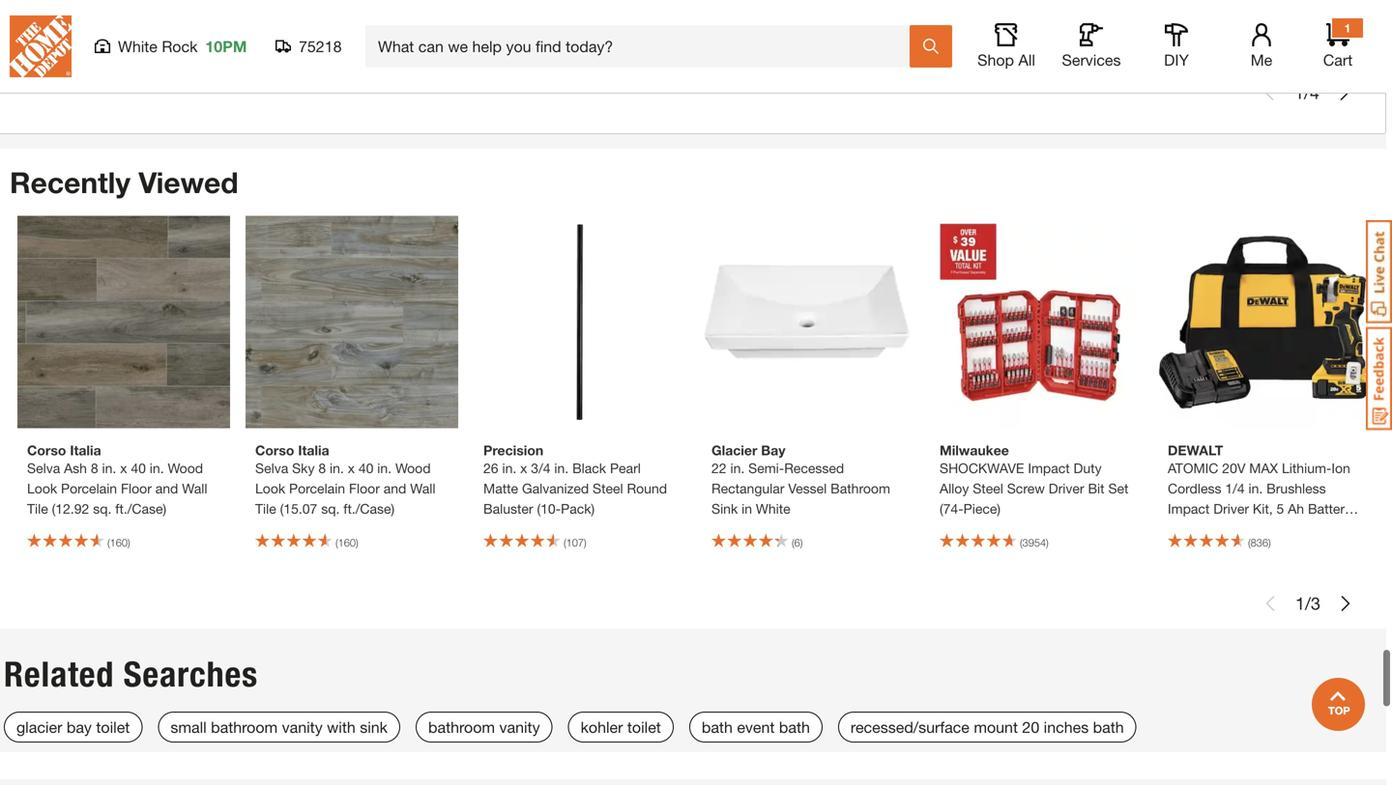Task type: vqa. For each thing, say whether or not it's contained in the screenshot.
the up,
no



Task type: locate. For each thing, give the bounding box(es) containing it.
3 ( from the left
[[564, 537, 566, 550]]

/ left next slide icon
[[1304, 82, 1310, 103]]

white right in
[[756, 501, 791, 517]]

corso up ash
[[27, 443, 66, 459]]

corso
[[27, 443, 66, 459], [255, 443, 294, 459]]

white inside the glacier bay 22 in. semi-recessed rectangular vessel bathroom sink in white
[[756, 501, 791, 517]]

1 40 from the left
[[131, 461, 146, 477]]

italia for ash
[[70, 443, 101, 459]]

(10-
[[537, 501, 561, 517]]

3954
[[1023, 537, 1046, 550]]

corso for sky
[[255, 443, 294, 459]]

0 horizontal spatial white
[[118, 37, 157, 56]]

services
[[1062, 51, 1121, 69]]

1 for 1 / 4
[[1294, 82, 1304, 103]]

bath right event
[[779, 719, 810, 737]]

2 corso from the left
[[255, 443, 294, 459]]

6 ) from the left
[[1268, 537, 1271, 550]]

1 vertical spatial /
[[1305, 594, 1311, 614]]

selva inside the corso italia selva sky 8 in. x 40 in. wood look porcelain floor and wall tile (15.07 sq. ft./case)
[[255, 461, 288, 477]]

1 horizontal spatial corso
[[255, 443, 294, 459]]

x inside the corso italia selva sky 8 in. x 40 in. wood look porcelain floor and wall tile (15.07 sq. ft./case)
[[348, 461, 355, 477]]

1 horizontal spatial selva
[[255, 461, 288, 477]]

) down kit,
[[1268, 537, 1271, 550]]

sq. inside the corso italia selva sky 8 in. x 40 in. wood look porcelain floor and wall tile (15.07 sq. ft./case)
[[321, 501, 340, 517]]

ft./case) inside corso italia selva ash 8 in. x 40 in. wood look porcelain floor and wall tile (12.92 sq. ft./case)
[[115, 501, 166, 517]]

wood for selva ash 8 in. x 40 in. wood look porcelain floor and wall tile (12.92 sq. ft./case)
[[168, 461, 203, 477]]

kit,
[[1253, 501, 1273, 517]]

2 toilet from the left
[[627, 719, 661, 737]]

0 horizontal spatial steel
[[593, 481, 623, 497]]

bathroom right sink
[[428, 719, 495, 737]]

wood
[[168, 461, 203, 477], [395, 461, 431, 477]]

1 horizontal spatial tile
[[255, 501, 276, 517]]

selva left sky
[[255, 461, 288, 477]]

/ right this is the first slide image
[[1305, 594, 1311, 614]]

vanity left with at the left bottom of the page
[[282, 719, 323, 737]]

shockwave
[[940, 461, 1024, 477]]

1 vertical spatial impact
[[1168, 501, 1210, 517]]

look inside the corso italia selva sky 8 in. x 40 in. wood look porcelain floor and wall tile (15.07 sq. ft./case)
[[255, 481, 285, 497]]

1 wall from the left
[[182, 481, 207, 497]]

1 wood from the left
[[168, 461, 203, 477]]

floor inside the corso italia selva sky 8 in. x 40 in. wood look porcelain floor and wall tile (15.07 sq. ft./case)
[[349, 481, 380, 497]]

2 italia from the left
[[298, 443, 329, 459]]

steel
[[593, 481, 623, 497], [973, 481, 1003, 497]]

look up (12.92
[[27, 481, 57, 497]]

porcelain for (12.92
[[61, 481, 117, 497]]

x right sky
[[348, 461, 355, 477]]

)
[[128, 537, 130, 550], [356, 537, 358, 550], [584, 537, 587, 550], [800, 537, 803, 550], [1046, 537, 1049, 550], [1268, 537, 1271, 550]]

toilet right bay
[[96, 719, 130, 737]]

selva
[[27, 461, 60, 477], [255, 461, 288, 477]]

0 horizontal spatial 160
[[110, 537, 128, 550]]

1 horizontal spatial floor
[[349, 481, 380, 497]]

10pm
[[205, 37, 247, 56]]

bath right inches
[[1093, 719, 1124, 737]]

x inside corso italia selva ash 8 in. x 40 in. wood look porcelain floor and wall tile (12.92 sq. ft./case)
[[120, 461, 127, 477]]

driver
[[1049, 481, 1084, 497], [1213, 501, 1249, 517]]

4 add to cart from the left
[[762, 18, 847, 36]]

160 for (12.92
[[110, 537, 128, 550]]

0 horizontal spatial ( 160 )
[[107, 537, 130, 550]]

160 for (15.07
[[338, 537, 356, 550]]

x for sky
[[348, 461, 355, 477]]

0 vertical spatial /
[[1304, 82, 1310, 103]]

shop
[[977, 51, 1014, 69]]

0 horizontal spatial ft./case)
[[115, 501, 166, 517]]

2 40 from the left
[[359, 461, 374, 477]]

( for sky
[[335, 537, 338, 550]]

steel up piece)
[[973, 481, 1003, 497]]

) down the corso italia selva sky 8 in. x 40 in. wood look porcelain floor and wall tile (15.07 sq. ft./case)
[[356, 537, 358, 550]]

2 ( from the left
[[335, 537, 338, 550]]

1 horizontal spatial vanity
[[499, 719, 540, 737]]

0 horizontal spatial 40
[[131, 461, 146, 477]]

1 italia from the left
[[70, 443, 101, 459]]

2 ( 160 ) from the left
[[335, 537, 358, 550]]

and inside the corso italia selva sky 8 in. x 40 in. wood look porcelain floor and wall tile (15.07 sq. ft./case)
[[384, 481, 406, 497]]

2 wood from the left
[[395, 461, 431, 477]]

2 bath from the left
[[779, 719, 810, 737]]

0 horizontal spatial tile
[[27, 501, 48, 517]]

x for ash
[[120, 461, 127, 477]]

sq.
[[93, 501, 112, 517], [321, 501, 340, 517]]

/ for 3
[[1305, 594, 1311, 614]]

1 horizontal spatial white
[[756, 501, 791, 517]]

4 ( from the left
[[792, 537, 794, 550]]

1 160 from the left
[[110, 537, 128, 550]]

0 horizontal spatial 8
[[91, 461, 98, 477]]

1 left 3
[[1295, 594, 1305, 614]]

1 8 from the left
[[91, 461, 98, 477]]

precision
[[483, 443, 544, 459]]

ah
[[1288, 501, 1304, 517]]

8 for sky
[[318, 461, 326, 477]]

2 x from the left
[[348, 461, 355, 477]]

matte
[[483, 481, 518, 497]]

duty
[[1074, 461, 1102, 477]]

6
[[794, 537, 800, 550]]

( 160 ) for (12.92
[[107, 537, 130, 550]]

italia up ash
[[70, 443, 101, 459]]

wall inside corso italia selva ash 8 in. x 40 in. wood look porcelain floor and wall tile (12.92 sq. ft./case)
[[182, 481, 207, 497]]

in. inside dewalt atomic 20v max lithium-ion cordless 1/4 in. brushless impact driver kit, 5 ah battery, charger, and bag
[[1249, 481, 1263, 497]]

0 vertical spatial driver
[[1049, 481, 1084, 497]]

steel inside precision 26 in. x 3/4 in. black pearl matte galvanized steel round baluster (10-pack)
[[593, 481, 623, 497]]

) down vessel
[[800, 537, 803, 550]]

corso for ash
[[27, 443, 66, 459]]

( for in.
[[792, 537, 794, 550]]

8 for ash
[[91, 461, 98, 477]]

1 horizontal spatial 160
[[338, 537, 356, 550]]

1 horizontal spatial wood
[[395, 461, 431, 477]]

x right ash
[[120, 461, 127, 477]]

1 sq. from the left
[[93, 501, 112, 517]]

0 horizontal spatial bath
[[702, 719, 733, 737]]

( 160 ) down corso italia selva ash 8 in. x 40 in. wood look porcelain floor and wall tile (12.92 sq. ft./case)
[[107, 537, 130, 550]]

160
[[110, 537, 128, 550], [338, 537, 356, 550]]

tile left (15.07
[[255, 501, 276, 517]]

1 porcelain from the left
[[61, 481, 117, 497]]

(
[[107, 537, 110, 550], [335, 537, 338, 550], [564, 537, 566, 550], [792, 537, 794, 550], [1020, 537, 1023, 550], [1248, 537, 1251, 550]]

8 inside the corso italia selva sky 8 in. x 40 in. wood look porcelain floor and wall tile (15.07 sq. ft./case)
[[318, 461, 326, 477]]

5 add to cart from the left
[[992, 18, 1076, 36]]

2 selva from the left
[[255, 461, 288, 477]]

1
[[1344, 21, 1351, 35], [1294, 82, 1304, 103], [1295, 594, 1305, 614]]

1 up next slide icon
[[1344, 21, 1351, 35]]

5 to from the left
[[1025, 18, 1040, 36]]

1 horizontal spatial impact
[[1168, 501, 1210, 517]]

in. inside the glacier bay 22 in. semi-recessed rectangular vessel bathroom sink in white
[[730, 461, 745, 477]]

8 right sky
[[318, 461, 326, 477]]

2 horizontal spatial x
[[520, 461, 527, 477]]

0 horizontal spatial vanity
[[282, 719, 323, 737]]

0 horizontal spatial selva
[[27, 461, 60, 477]]

battery,
[[1308, 501, 1354, 517]]

1 ( 160 ) from the left
[[107, 537, 130, 550]]

white
[[118, 37, 157, 56], [756, 501, 791, 517]]

2 horizontal spatial and
[[1222, 522, 1245, 537]]

1 horizontal spatial steel
[[973, 481, 1003, 497]]

1 horizontal spatial porcelain
[[289, 481, 345, 497]]

3 add to cart button from the left
[[479, 6, 673, 48]]

160 down corso italia selva ash 8 in. x 40 in. wood look porcelain floor and wall tile (12.92 sq. ft./case)
[[110, 537, 128, 550]]

) down pack)
[[584, 537, 587, 550]]

porcelain down ash
[[61, 481, 117, 497]]

to
[[109, 18, 124, 36], [338, 18, 353, 36], [567, 18, 582, 36], [796, 18, 811, 36], [1025, 18, 1040, 36], [1254, 18, 1269, 36]]

) for ash
[[128, 537, 130, 550]]

40
[[131, 461, 146, 477], [359, 461, 374, 477]]

floor
[[121, 481, 152, 497], [349, 481, 380, 497]]

x left 3/4
[[520, 461, 527, 477]]

( for ash
[[107, 537, 110, 550]]

floor inside corso italia selva ash 8 in. x 40 in. wood look porcelain floor and wall tile (12.92 sq. ft./case)
[[121, 481, 152, 497]]

1 x from the left
[[120, 461, 127, 477]]

steel down pearl
[[593, 481, 623, 497]]

brushless
[[1267, 481, 1326, 497]]

ft./case) inside the corso italia selva sky 8 in. x 40 in. wood look porcelain floor and wall tile (15.07 sq. ft./case)
[[343, 501, 395, 517]]

0 horizontal spatial bathroom
[[211, 719, 278, 737]]

bath
[[702, 719, 733, 737], [779, 719, 810, 737], [1093, 719, 1124, 737]]

5 add to cart button from the left
[[937, 6, 1131, 48]]

1 horizontal spatial x
[[348, 461, 355, 477]]

porcelain inside the corso italia selva sky 8 in. x 40 in. wood look porcelain floor and wall tile (15.07 sq. ft./case)
[[289, 481, 345, 497]]

the home depot logo image
[[10, 15, 72, 77]]

40 right ash
[[131, 461, 146, 477]]

2 horizontal spatial bath
[[1093, 719, 1124, 737]]

4 add from the left
[[762, 18, 792, 36]]

3 ) from the left
[[584, 537, 587, 550]]

2 160 from the left
[[338, 537, 356, 550]]

steel inside milwaukee shockwave impact duty alloy steel screw driver bit set (74-piece)
[[973, 481, 1003, 497]]

3 x from the left
[[520, 461, 527, 477]]

26 in. x 3/4 in. black pearl matte galvanized steel round baluster (10-pack) image
[[474, 216, 686, 429]]

italia up sky
[[298, 443, 329, 459]]

1 horizontal spatial bathroom
[[428, 719, 495, 737]]

wall
[[182, 481, 207, 497], [410, 481, 435, 497]]

160 down the corso italia selva sky 8 in. x 40 in. wood look porcelain floor and wall tile (15.07 sq. ft./case)
[[338, 537, 356, 550]]

0 horizontal spatial wall
[[182, 481, 207, 497]]

tile
[[27, 501, 48, 517], [255, 501, 276, 517]]

vanity left kohler
[[499, 719, 540, 737]]

40 right sky
[[359, 461, 374, 477]]

sq. inside corso italia selva ash 8 in. x 40 in. wood look porcelain floor and wall tile (12.92 sq. ft./case)
[[93, 501, 112, 517]]

2 sq. from the left
[[321, 501, 340, 517]]

2 vertical spatial 1
[[1295, 594, 1305, 614]]

0 horizontal spatial impact
[[1028, 461, 1070, 477]]

1 ft./case) from the left
[[115, 501, 166, 517]]

tile inside the corso italia selva sky 8 in. x 40 in. wood look porcelain floor and wall tile (15.07 sq. ft./case)
[[255, 501, 276, 517]]

6 add from the left
[[1221, 18, 1250, 36]]

semi-
[[748, 461, 784, 477]]

related
[[4, 654, 114, 696]]

corso italia selva ash 8 in. x 40 in. wood look porcelain floor and wall tile (12.92 sq. ft./case)
[[27, 443, 207, 517]]

1 vertical spatial 1
[[1294, 82, 1304, 103]]

2 steel from the left
[[973, 481, 1003, 497]]

2 tile from the left
[[255, 501, 276, 517]]

selva inside corso italia selva ash 8 in. x 40 in. wood look porcelain floor and wall tile (12.92 sq. ft./case)
[[27, 461, 60, 477]]

sq. right (12.92
[[93, 501, 112, 517]]

1 horizontal spatial 40
[[359, 461, 374, 477]]

/
[[1304, 82, 1310, 103], [1305, 594, 1311, 614]]

1 horizontal spatial toilet
[[627, 719, 661, 737]]

2 ft./case) from the left
[[343, 501, 395, 517]]

look inside corso italia selva ash 8 in. x 40 in. wood look porcelain floor and wall tile (12.92 sq. ft./case)
[[27, 481, 57, 497]]

8 inside corso italia selva ash 8 in. x 40 in. wood look porcelain floor and wall tile (12.92 sq. ft./case)
[[91, 461, 98, 477]]

rectangular
[[712, 481, 784, 497]]

1 tile from the left
[[27, 501, 48, 517]]

and for selva sky 8 in. x 40 in. wood look porcelain floor and wall tile (15.07 sq. ft./case)
[[384, 481, 406, 497]]

selva left ash
[[27, 461, 60, 477]]

1 horizontal spatial look
[[255, 481, 285, 497]]

driver down the duty at the bottom right of the page
[[1049, 481, 1084, 497]]

add to cart button
[[20, 6, 215, 48], [249, 6, 444, 48], [479, 6, 673, 48], [708, 6, 902, 48], [937, 6, 1131, 48], [1166, 6, 1360, 48]]

x
[[120, 461, 127, 477], [348, 461, 355, 477], [520, 461, 527, 477]]

0 horizontal spatial toilet
[[96, 719, 130, 737]]

porcelain down sky
[[289, 481, 345, 497]]

8
[[91, 461, 98, 477], [318, 461, 326, 477]]

2 wall from the left
[[410, 481, 435, 497]]

1 corso from the left
[[27, 443, 66, 459]]

1 horizontal spatial and
[[384, 481, 406, 497]]

) down corso italia selva ash 8 in. x 40 in. wood look porcelain floor and wall tile (12.92 sq. ft./case)
[[128, 537, 130, 550]]

impact up screw
[[1028, 461, 1070, 477]]

wall inside the corso italia selva sky 8 in. x 40 in. wood look porcelain floor and wall tile (15.07 sq. ft./case)
[[410, 481, 435, 497]]

0 horizontal spatial wood
[[168, 461, 203, 477]]

this is the first slide image
[[1263, 596, 1278, 612]]

white left rock
[[118, 37, 157, 56]]

1 steel from the left
[[593, 481, 623, 497]]

40 inside the corso italia selva sky 8 in. x 40 in. wood look porcelain floor and wall tile (15.07 sq. ft./case)
[[359, 461, 374, 477]]

1 to from the left
[[109, 18, 124, 36]]

ft./case) right (12.92
[[115, 501, 166, 517]]

bathroom right small
[[211, 719, 278, 737]]

me
[[1251, 51, 1273, 69]]

0 horizontal spatial corso
[[27, 443, 66, 459]]

1 vertical spatial white
[[756, 501, 791, 517]]

corso inside corso italia selva ash 8 in. x 40 in. wood look porcelain floor and wall tile (12.92 sq. ft./case)
[[27, 443, 66, 459]]

add to cart
[[75, 18, 160, 36], [304, 18, 389, 36], [533, 18, 618, 36], [762, 18, 847, 36], [992, 18, 1076, 36], [1221, 18, 1305, 36]]

5 ) from the left
[[1046, 537, 1049, 550]]

recessed/surface mount 20 inches bath
[[851, 719, 1124, 737]]

) for x
[[584, 537, 587, 550]]

( 3954 )
[[1020, 537, 1049, 550]]

1 ) from the left
[[128, 537, 130, 550]]

me button
[[1231, 23, 1293, 70]]

1 horizontal spatial sq.
[[321, 501, 340, 517]]

and
[[155, 481, 178, 497], [384, 481, 406, 497], [1222, 522, 1245, 537]]

) down milwaukee shockwave impact duty alloy steel screw driver bit set (74-piece)
[[1046, 537, 1049, 550]]

0 vertical spatial impact
[[1028, 461, 1070, 477]]

0 horizontal spatial italia
[[70, 443, 101, 459]]

precision 26 in. x 3/4 in. black pearl matte galvanized steel round baluster (10-pack)
[[483, 443, 667, 517]]

/ for 4
[[1304, 82, 1310, 103]]

0 vertical spatial 1
[[1344, 21, 1351, 35]]

1 horizontal spatial ft./case)
[[343, 501, 395, 517]]

tile left (12.92
[[27, 501, 48, 517]]

ft./case)
[[115, 501, 166, 517], [343, 501, 395, 517]]

bay
[[67, 719, 92, 737]]

wood inside the corso italia selva sky 8 in. x 40 in. wood look porcelain floor and wall tile (15.07 sq. ft./case)
[[395, 461, 431, 477]]

0 horizontal spatial look
[[27, 481, 57, 497]]

glacier
[[712, 443, 757, 459]]

2 porcelain from the left
[[289, 481, 345, 497]]

1 / 3
[[1295, 594, 1321, 614]]

corso up sky
[[255, 443, 294, 459]]

0 horizontal spatial x
[[120, 461, 127, 477]]

40 for ash
[[131, 461, 146, 477]]

1 horizontal spatial 8
[[318, 461, 326, 477]]

40 inside corso italia selva ash 8 in. x 40 in. wood look porcelain floor and wall tile (12.92 sq. ft./case)
[[131, 461, 146, 477]]

recently
[[10, 165, 130, 200]]

1 floor from the left
[[121, 481, 152, 497]]

bath event bath
[[702, 719, 810, 737]]

driver inside milwaukee shockwave impact duty alloy steel screw driver bit set (74-piece)
[[1049, 481, 1084, 497]]

5
[[1277, 501, 1284, 517]]

set
[[1108, 481, 1129, 497]]

1 horizontal spatial bath
[[779, 719, 810, 737]]

selva for selva sky 8 in. x 40 in. wood look porcelain floor and wall tile (15.07 sq. ft./case)
[[255, 461, 288, 477]]

) for duty
[[1046, 537, 1049, 550]]

4 add to cart button from the left
[[708, 6, 902, 48]]

6 add to cart button from the left
[[1166, 6, 1360, 48]]

wood inside corso italia selva ash 8 in. x 40 in. wood look porcelain floor and wall tile (12.92 sq. ft./case)
[[168, 461, 203, 477]]

and inside corso italia selva ash 8 in. x 40 in. wood look porcelain floor and wall tile (12.92 sq. ft./case)
[[155, 481, 178, 497]]

1 left 4
[[1294, 82, 1304, 103]]

italia inside the corso italia selva sky 8 in. x 40 in. wood look porcelain floor and wall tile (15.07 sq. ft./case)
[[298, 443, 329, 459]]

0 horizontal spatial sq.
[[93, 501, 112, 517]]

( 160 ) down the corso italia selva sky 8 in. x 40 in. wood look porcelain floor and wall tile (15.07 sq. ft./case)
[[335, 537, 358, 550]]

tile inside corso italia selva ash 8 in. x 40 in. wood look porcelain floor and wall tile (12.92 sq. ft./case)
[[27, 501, 48, 517]]

bath left event
[[702, 719, 733, 737]]

0 horizontal spatial and
[[155, 481, 178, 497]]

driver inside dewalt atomic 20v max lithium-ion cordless 1/4 in. brushless impact driver kit, 5 ah battery, charger, and bag
[[1213, 501, 1249, 517]]

5 ( from the left
[[1020, 537, 1023, 550]]

2 floor from the left
[[349, 481, 380, 497]]

1 selva from the left
[[27, 461, 60, 477]]

bathroom vanity link
[[416, 712, 553, 743]]

4 ) from the left
[[800, 537, 803, 550]]

3 add to cart from the left
[[533, 18, 618, 36]]

white rock 10pm
[[118, 37, 247, 56]]

porcelain inside corso italia selva ash 8 in. x 40 in. wood look porcelain floor and wall tile (12.92 sq. ft./case)
[[61, 481, 117, 497]]

1 horizontal spatial wall
[[410, 481, 435, 497]]

and for selva ash 8 in. x 40 in. wood look porcelain floor and wall tile (12.92 sq. ft./case)
[[155, 481, 178, 497]]

3 to from the left
[[567, 18, 582, 36]]

impact up charger,
[[1168, 501, 1210, 517]]

sq. right (15.07
[[321, 501, 340, 517]]

8 right ash
[[91, 461, 98, 477]]

diy button
[[1146, 23, 1207, 70]]

26
[[483, 461, 498, 477]]

2 8 from the left
[[318, 461, 326, 477]]

next slide image
[[1338, 596, 1353, 612]]

atomic 20v max lithium-ion cordless 1/4 in. brushless impact driver kit, 5 ah battery, charger, and bag image
[[1158, 216, 1371, 429]]

2 ) from the left
[[356, 537, 358, 550]]

porcelain
[[61, 481, 117, 497], [289, 481, 345, 497]]

1 horizontal spatial ( 160 )
[[335, 537, 358, 550]]

toilet right kohler
[[627, 719, 661, 737]]

driver down 1/4
[[1213, 501, 1249, 517]]

1 add to cart from the left
[[75, 18, 160, 36]]

1 horizontal spatial driver
[[1213, 501, 1249, 517]]

mount
[[974, 719, 1018, 737]]

0 horizontal spatial driver
[[1049, 481, 1084, 497]]

look up (15.07
[[255, 481, 285, 497]]

0 horizontal spatial porcelain
[[61, 481, 117, 497]]

22 in. semi-recessed rectangular vessel bathroom sink in white image
[[702, 216, 915, 429]]

look
[[27, 481, 57, 497], [255, 481, 285, 497]]

impact
[[1028, 461, 1070, 477], [1168, 501, 1210, 517]]

italia inside corso italia selva ash 8 in. x 40 in. wood look porcelain floor and wall tile (12.92 sq. ft./case)
[[70, 443, 101, 459]]

live chat image
[[1366, 220, 1392, 324]]

6 ( from the left
[[1248, 537, 1251, 550]]

1 horizontal spatial italia
[[298, 443, 329, 459]]

0 horizontal spatial floor
[[121, 481, 152, 497]]

1 ( from the left
[[107, 537, 110, 550]]

ft./case) right (15.07
[[343, 501, 395, 517]]

2 look from the left
[[255, 481, 285, 497]]

1 vertical spatial driver
[[1213, 501, 1249, 517]]

1 look from the left
[[27, 481, 57, 497]]

corso inside the corso italia selva sky 8 in. x 40 in. wood look porcelain floor and wall tile (15.07 sq. ft./case)
[[255, 443, 294, 459]]



Task type: describe. For each thing, give the bounding box(es) containing it.
wall for selva sky 8 in. x 40 in. wood look porcelain floor and wall tile (15.07 sq. ft./case)
[[410, 481, 435, 497]]

( for duty
[[1020, 537, 1023, 550]]

glacier bay toilet
[[16, 719, 130, 737]]

wood for selva sky 8 in. x 40 in. wood look porcelain floor and wall tile (15.07 sq. ft./case)
[[395, 461, 431, 477]]

impact inside dewalt atomic 20v max lithium-ion cordless 1/4 in. brushless impact driver kit, 5 ah battery, charger, and bag
[[1168, 501, 1210, 517]]

) for in.
[[800, 537, 803, 550]]

dewalt atomic 20v max lithium-ion cordless 1/4 in. brushless impact driver kit, 5 ah battery, charger, and bag
[[1168, 443, 1354, 537]]

cart 1
[[1323, 21, 1353, 69]]

floor for (12.92
[[121, 481, 152, 497]]

galvanized
[[522, 481, 589, 497]]

services button
[[1061, 23, 1122, 70]]

( 836 )
[[1248, 537, 1271, 550]]

impact inside milwaukee shockwave impact duty alloy steel screw driver bit set (74-piece)
[[1028, 461, 1070, 477]]

kohler toilet
[[581, 719, 661, 737]]

1 / 4
[[1294, 82, 1320, 103]]

20v
[[1222, 461, 1246, 477]]

bathroom
[[831, 481, 890, 497]]

selva for selva ash 8 in. x 40 in. wood look porcelain floor and wall tile (12.92 sq. ft./case)
[[27, 461, 60, 477]]

ft./case) for (12.92
[[115, 501, 166, 517]]

( for x
[[564, 537, 566, 550]]

ion
[[1332, 461, 1350, 477]]

4
[[1310, 82, 1320, 103]]

1 add from the left
[[75, 18, 105, 36]]

kohler toilet link
[[568, 712, 674, 743]]

recessed/surface
[[851, 719, 970, 737]]

look for (12.92
[[27, 481, 57, 497]]

22
[[712, 461, 727, 477]]

piece)
[[964, 501, 1001, 517]]

bath event bath link
[[689, 712, 823, 743]]

1 bathroom from the left
[[211, 719, 278, 737]]

ft./case) for (15.07
[[343, 501, 395, 517]]

wall for selva ash 8 in. x 40 in. wood look porcelain floor and wall tile (12.92 sq. ft./case)
[[182, 481, 207, 497]]

screw
[[1007, 481, 1045, 497]]

small bathroom vanity with sink link
[[158, 712, 400, 743]]

charger,
[[1168, 522, 1219, 537]]

0 vertical spatial white
[[118, 37, 157, 56]]

( 160 ) for (15.07
[[335, 537, 358, 550]]

round
[[627, 481, 667, 497]]

6 add to cart from the left
[[1221, 18, 1305, 36]]

recessed/surface mount 20 inches bath link
[[838, 712, 1137, 743]]

3
[[1311, 594, 1321, 614]]

836
[[1251, 537, 1268, 550]]

ash
[[64, 461, 87, 477]]

recently viewed
[[10, 165, 238, 200]]

shop all button
[[975, 23, 1037, 70]]

lithium-
[[1282, 461, 1332, 477]]

x inside precision 26 in. x 3/4 in. black pearl matte galvanized steel round baluster (10-pack)
[[520, 461, 527, 477]]

next slide image
[[1337, 85, 1353, 101]]

selva sky 8 in. x 40 in. wood look porcelain floor and wall tile (15.07 sq. ft./case) image
[[246, 216, 458, 429]]

1 vanity from the left
[[282, 719, 323, 737]]

viewed
[[139, 165, 238, 200]]

1 inside "cart 1"
[[1344, 21, 1351, 35]]

diy
[[1164, 51, 1189, 69]]

this is the first slide image
[[1262, 85, 1277, 101]]

1 add to cart button from the left
[[20, 6, 215, 48]]

in
[[742, 501, 752, 517]]

all
[[1018, 51, 1035, 69]]

italia for sky
[[298, 443, 329, 459]]

75218
[[299, 37, 342, 56]]

sink
[[712, 501, 738, 517]]

atomic
[[1168, 461, 1219, 477]]

kohler
[[581, 719, 623, 737]]

(74-
[[940, 501, 964, 517]]

look for (15.07
[[255, 481, 285, 497]]

vessel
[[788, 481, 827, 497]]

corso italia selva sky 8 in. x 40 in. wood look porcelain floor and wall tile (15.07 sq. ft./case)
[[255, 443, 435, 517]]

glacier
[[16, 719, 62, 737]]

75218 button
[[276, 37, 342, 56]]

) for max
[[1268, 537, 1271, 550]]

bit
[[1088, 481, 1105, 497]]

6 to from the left
[[1254, 18, 1269, 36]]

baluster
[[483, 501, 533, 517]]

( for max
[[1248, 537, 1251, 550]]

with
[[327, 719, 356, 737]]

rock
[[162, 37, 198, 56]]

4 to from the left
[[796, 18, 811, 36]]

3 add from the left
[[533, 18, 563, 36]]

3 bath from the left
[[1093, 719, 1124, 737]]

event
[[737, 719, 775, 737]]

searches
[[124, 654, 258, 696]]

small
[[170, 719, 207, 737]]

max
[[1249, 461, 1278, 477]]

) for sky
[[356, 537, 358, 550]]

1 bath from the left
[[702, 719, 733, 737]]

glacier bay toilet link
[[4, 712, 142, 743]]

tile for selva ash 8 in. x 40 in. wood look porcelain floor and wall tile (12.92 sq. ft./case)
[[27, 501, 48, 517]]

floor for (15.07
[[349, 481, 380, 497]]

sky
[[292, 461, 315, 477]]

milwaukee
[[940, 443, 1009, 459]]

2 to from the left
[[338, 18, 353, 36]]

What can we help you find today? search field
[[378, 26, 909, 67]]

alloy
[[940, 481, 969, 497]]

toilet inside "link"
[[627, 719, 661, 737]]

1 for 1 / 3
[[1295, 594, 1305, 614]]

shop all
[[977, 51, 1035, 69]]

dewalt
[[1168, 443, 1223, 459]]

black
[[572, 461, 606, 477]]

(12.92
[[52, 501, 89, 517]]

( 107 )
[[564, 537, 587, 550]]

feedback link image
[[1366, 327, 1392, 431]]

5 add from the left
[[992, 18, 1021, 36]]

2 vanity from the left
[[499, 719, 540, 737]]

inches
[[1044, 719, 1089, 737]]

pearl
[[610, 461, 641, 477]]

20
[[1022, 719, 1039, 737]]

milwaukee shockwave impact duty alloy steel screw driver bit set (74-piece)
[[940, 443, 1129, 517]]

glacier bay 22 in. semi-recessed rectangular vessel bathroom sink in white
[[712, 443, 890, 517]]

cordless
[[1168, 481, 1221, 497]]

sq. for (15.07
[[321, 501, 340, 517]]

40 for sky
[[359, 461, 374, 477]]

2 add from the left
[[304, 18, 334, 36]]

pack)
[[561, 501, 595, 517]]

1/4
[[1225, 481, 1245, 497]]

( 6 )
[[792, 537, 803, 550]]

small bathroom vanity with sink
[[170, 719, 388, 737]]

2 bathroom from the left
[[428, 719, 495, 737]]

tile for selva sky 8 in. x 40 in. wood look porcelain floor and wall tile (15.07 sq. ft./case)
[[255, 501, 276, 517]]

2 add to cart from the left
[[304, 18, 389, 36]]

porcelain for (15.07
[[289, 481, 345, 497]]

1 toilet from the left
[[96, 719, 130, 737]]

recessed
[[784, 461, 844, 477]]

bay
[[761, 443, 785, 459]]

bag
[[1249, 522, 1273, 537]]

selva ash 8 in. x 40 in. wood look porcelain floor and wall tile (12.92 sq. ft./case) image
[[17, 216, 230, 429]]

(15.07
[[280, 501, 317, 517]]

3/4
[[531, 461, 551, 477]]

shockwave impact duty alloy steel screw driver bit set (74-piece) image
[[930, 216, 1143, 429]]

sink
[[360, 719, 388, 737]]

and inside dewalt atomic 20v max lithium-ion cordless 1/4 in. brushless impact driver kit, 5 ah battery, charger, and bag
[[1222, 522, 1245, 537]]

2 add to cart button from the left
[[249, 6, 444, 48]]

sq. for (12.92
[[93, 501, 112, 517]]



